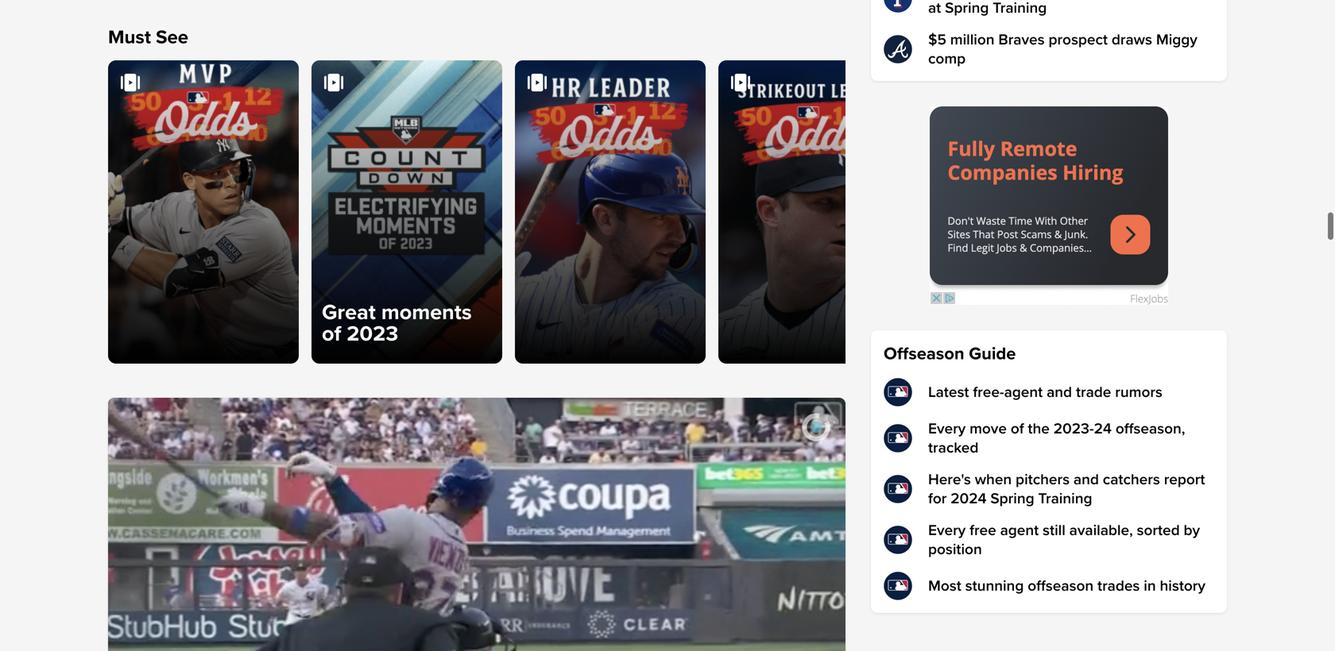 Task type: vqa. For each thing, say whether or not it's contained in the screenshot.
2nd, within the Rangers win first World Series championship in franchise history November 2nd, 2023
no



Task type: describe. For each thing, give the bounding box(es) containing it.
here's when pitchers and catchers report for 2024 spring training link
[[884, 471, 1215, 509]]

here's when pitchers and catchers report for 2024 spring training
[[929, 471, 1206, 508]]

most
[[929, 578, 962, 596]]

every move of the 2023-24 offseason, tracked
[[929, 420, 1186, 458]]

of for 2023
[[322, 321, 341, 347]]

agent for free
[[1001, 522, 1039, 540]]

miggy
[[1157, 31, 1198, 49]]

rangers image
[[884, 0, 913, 13]]

sorted
[[1137, 522, 1180, 540]]

$5 million braves prospect draws miggy comp link
[[884, 30, 1215, 68]]

2023
[[347, 321, 398, 347]]

must see
[[108, 26, 188, 49]]

catchers
[[1103, 471, 1161, 489]]

by
[[1184, 522, 1201, 540]]

free
[[970, 522, 997, 540]]

most stunning offseason trades in history
[[929, 578, 1206, 596]]

available,
[[1070, 522, 1133, 540]]

when
[[975, 471, 1012, 489]]

and for trade
[[1047, 384, 1073, 402]]

offseason
[[1028, 578, 1094, 596]]

offseason,
[[1116, 420, 1186, 438]]

every free agent still available, sorted by position
[[929, 522, 1201, 559]]

mlb image for every move of the 2023-24 offseason, tracked
[[884, 425, 913, 453]]

mlb image
[[884, 475, 913, 504]]

latest free-agent and trade rumors link
[[884, 378, 1215, 407]]

must
[[108, 26, 151, 49]]

latest free-agent and trade rumors
[[929, 384, 1163, 402]]

$5 million braves prospect draws miggy comp
[[929, 31, 1198, 68]]

2023-
[[1054, 420, 1094, 438]]

stunning
[[966, 578, 1024, 596]]

agent for free-
[[1005, 384, 1043, 402]]

latest
[[929, 384, 970, 402]]

for
[[929, 490, 947, 508]]

prospect
[[1049, 31, 1108, 49]]

move
[[970, 420, 1007, 438]]

mlb image for most stunning offseason trades in history
[[884, 572, 913, 601]]

pitchers
[[1016, 471, 1070, 489]]

most stunning offseason trades in history link
[[884, 572, 1215, 601]]

$5
[[929, 31, 947, 49]]

optimized by minute.ly image
[[802, 413, 831, 442]]

mlb image for latest free-agent and trade rumors
[[884, 378, 913, 407]]

braves
[[999, 31, 1045, 49]]

mlb image for every free agent still available, sorted by position
[[884, 526, 913, 555]]

free-
[[973, 384, 1005, 402]]

trade
[[1076, 384, 1112, 402]]



Task type: locate. For each thing, give the bounding box(es) containing it.
of
[[322, 321, 341, 347], [1011, 420, 1024, 438]]

0 horizontal spatial of
[[322, 321, 341, 347]]

3 mlb image from the top
[[884, 526, 913, 555]]

report
[[1164, 471, 1206, 489]]

1 vertical spatial of
[[1011, 420, 1024, 438]]

1 horizontal spatial and
[[1074, 471, 1099, 489]]

offseason
[[884, 344, 965, 365]]

training
[[1039, 490, 1093, 508]]

0 horizontal spatial and
[[1047, 384, 1073, 402]]

every up position
[[929, 522, 966, 540]]

and
[[1047, 384, 1073, 402], [1074, 471, 1099, 489]]

see
[[156, 26, 188, 49]]

0 vertical spatial every
[[929, 420, 966, 438]]

1 horizontal spatial of
[[1011, 420, 1024, 438]]

and inside "link"
[[1047, 384, 1073, 402]]

trades
[[1098, 578, 1140, 596]]

0 vertical spatial agent
[[1005, 384, 1043, 402]]

the
[[1028, 420, 1050, 438]]

mlb image inside every free agent still available, sorted by position link
[[884, 526, 913, 555]]

agent
[[1005, 384, 1043, 402], [1001, 522, 1039, 540]]

every up 'tracked'
[[929, 420, 966, 438]]

2 every from the top
[[929, 522, 966, 540]]

history
[[1160, 578, 1206, 596]]

agent inside "link"
[[1005, 384, 1043, 402]]

of inside every move of the 2023-24 offseason, tracked
[[1011, 420, 1024, 438]]

2024
[[951, 490, 987, 508]]

in
[[1144, 578, 1156, 596]]

every free agent still available, sorted by position link
[[884, 522, 1215, 560]]

1 every from the top
[[929, 420, 966, 438]]

position
[[929, 541, 982, 559]]

1 vertical spatial every
[[929, 522, 966, 540]]

mlb image up mlb icon at right
[[884, 425, 913, 453]]

million
[[951, 31, 995, 49]]

and left trade
[[1047, 384, 1073, 402]]

1 vertical spatial and
[[1074, 471, 1099, 489]]

agent down the spring
[[1001, 522, 1039, 540]]

draws
[[1112, 31, 1153, 49]]

moments
[[381, 300, 472, 326]]

mlb image down offseason
[[884, 378, 913, 407]]

1 vertical spatial agent
[[1001, 522, 1039, 540]]

mlb image
[[884, 378, 913, 407], [884, 425, 913, 453], [884, 526, 913, 555], [884, 572, 913, 601]]

spring
[[991, 490, 1035, 508]]

mlb image down mlb icon at right
[[884, 526, 913, 555]]

advertisement element
[[930, 107, 1169, 305]]

mlb image inside every move of the 2023-24 offseason, tracked link
[[884, 425, 913, 453]]

and inside here's when pitchers and catchers report for 2024 spring training
[[1074, 471, 1099, 489]]

24
[[1094, 420, 1112, 438]]

4 mlb image from the top
[[884, 572, 913, 601]]

tracked
[[929, 439, 979, 458]]

still
[[1043, 522, 1066, 540]]

0 vertical spatial of
[[322, 321, 341, 347]]

must see button
[[95, 21, 188, 56]]

agent up the
[[1005, 384, 1043, 402]]

every for every free agent still available, sorted by position
[[929, 522, 966, 540]]

every inside every free agent still available, sorted by position
[[929, 522, 966, 540]]

great moments of 2023
[[322, 300, 472, 347]]

every inside every move of the 2023-24 offseason, tracked
[[929, 420, 966, 438]]

every
[[929, 420, 966, 438], [929, 522, 966, 540]]

and up training
[[1074, 471, 1099, 489]]

offseason guide
[[884, 344, 1016, 365]]

rumors
[[1116, 384, 1163, 402]]

1 mlb image from the top
[[884, 378, 913, 407]]

mlb image left most
[[884, 572, 913, 601]]

of left 2023
[[322, 321, 341, 347]]

every move of the 2023-24 offseason, tracked link
[[884, 420, 1215, 458]]

2 mlb image from the top
[[884, 425, 913, 453]]

agent inside every free agent still available, sorted by position
[[1001, 522, 1039, 540]]

of left the
[[1011, 420, 1024, 438]]

guide
[[969, 344, 1016, 365]]

and for catchers
[[1074, 471, 1099, 489]]

comp
[[929, 50, 966, 68]]

great
[[322, 300, 376, 326]]

braves image
[[884, 35, 913, 64]]

0 vertical spatial and
[[1047, 384, 1073, 402]]

here's
[[929, 471, 971, 489]]

every for every move of the 2023-24 offseason, tracked
[[929, 420, 966, 438]]

yankees introduce marcus stroman image
[[108, 398, 846, 652]]

of for the
[[1011, 420, 1024, 438]]

of inside great moments of 2023
[[322, 321, 341, 347]]



